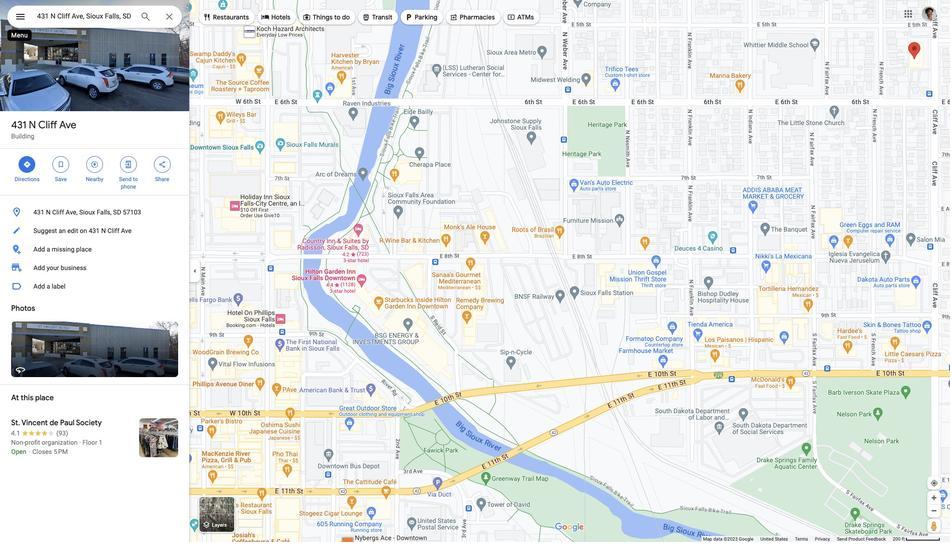 Task type: describe. For each thing, give the bounding box(es) containing it.
terms button
[[795, 537, 808, 543]]

 restaurants
[[203, 12, 249, 22]]


[[405, 12, 413, 22]]

place inside "add a missing place" "button"
[[76, 246, 92, 253]]

phone
[[121, 184, 136, 190]]


[[203, 12, 211, 22]]

de
[[50, 419, 58, 428]]

missing
[[52, 246, 74, 253]]

your
[[47, 264, 59, 272]]

ave,
[[66, 209, 78, 216]]

restaurants
[[213, 13, 249, 21]]

add a label
[[33, 283, 65, 290]]

actions for 431 n cliff ave region
[[0, 149, 189, 195]]

society
[[76, 419, 102, 428]]

st. vincent de paul society
[[11, 419, 102, 428]]

data
[[713, 537, 723, 542]]

non-
[[11, 439, 25, 447]]

things
[[313, 13, 333, 21]]

label
[[52, 283, 65, 290]]

floor
[[82, 439, 97, 447]]

200 ft button
[[893, 537, 940, 542]]


[[158, 160, 166, 170]]

add a missing place button
[[0, 240, 189, 259]]

atms
[[517, 13, 534, 21]]

on
[[80, 227, 87, 235]]

an
[[59, 227, 66, 235]]

431 n cliff ave, sioux falls, sd 57103
[[33, 209, 141, 216]]

map data ©2023 google
[[703, 537, 754, 542]]

ave inside button
[[121, 227, 132, 235]]

200 ft
[[893, 537, 905, 542]]

hotels
[[271, 13, 290, 21]]

organization
[[42, 439, 78, 447]]

show your location image
[[930, 480, 939, 488]]

to inside the  things to do
[[334, 13, 341, 21]]


[[23, 160, 31, 170]]

map
[[703, 537, 712, 542]]

at
[[11, 394, 19, 403]]

falls,
[[97, 209, 112, 216]]

add for add your business
[[33, 264, 45, 272]]

431 for ave,
[[33, 209, 44, 216]]

privacy button
[[815, 537, 830, 543]]

a for label
[[47, 283, 50, 290]]

to inside send to phone
[[133, 176, 138, 183]]

 hotels
[[261, 12, 290, 22]]

n for ave,
[[46, 209, 51, 216]]

pharmacies
[[460, 13, 495, 21]]

open
[[11, 449, 26, 456]]

share
[[155, 176, 169, 183]]

google account: tariq douglas  
(tariq.douglas@adept.ai) image
[[922, 6, 937, 21]]

add a label button
[[0, 277, 189, 296]]

zoom out image
[[931, 508, 938, 515]]

431 n cliff ave building
[[11, 119, 76, 140]]

57103
[[123, 209, 141, 216]]


[[450, 12, 458, 22]]

sioux
[[79, 209, 95, 216]]

do
[[342, 13, 350, 21]]

send for send product feedback
[[837, 537, 847, 542]]

send for send to phone
[[119, 176, 131, 183]]

1
[[99, 439, 103, 447]]

ft
[[902, 537, 905, 542]]

st.
[[11, 419, 20, 428]]


[[90, 160, 99, 170]]

closes
[[32, 449, 52, 456]]

suggest an edit on 431 n cliff ave button
[[0, 222, 189, 240]]

united states button
[[761, 537, 788, 543]]

 search field
[[7, 6, 182, 30]]

footer inside google maps element
[[703, 537, 893, 543]]

collapse side panel image
[[190, 266, 200, 276]]

 parking
[[405, 12, 437, 22]]


[[15, 10, 26, 23]]

this
[[21, 394, 33, 403]]

ave inside 431 n cliff ave building
[[59, 119, 76, 132]]

 pharmacies
[[450, 12, 495, 22]]

google maps element
[[0, 0, 950, 543]]

200
[[893, 537, 901, 542]]

paul
[[60, 419, 74, 428]]

send to phone
[[119, 176, 138, 190]]

add your business
[[33, 264, 87, 272]]


[[362, 12, 370, 22]]



Task type: locate. For each thing, give the bounding box(es) containing it.
1 vertical spatial ave
[[121, 227, 132, 235]]

n for ave
[[29, 119, 36, 132]]

profit
[[25, 439, 40, 447]]

431 inside button
[[89, 227, 100, 235]]

1 vertical spatial add
[[33, 264, 45, 272]]

business
[[61, 264, 87, 272]]

send product feedback
[[837, 537, 886, 542]]

add a missing place
[[33, 246, 92, 253]]

431 N Cliff Ave, Sioux Falls, SD 57103 field
[[7, 6, 182, 28]]

431
[[11, 119, 26, 132], [33, 209, 44, 216], [89, 227, 100, 235]]

431 n cliff ave, sioux falls, sd 57103 button
[[0, 203, 189, 222]]

a inside 'button'
[[47, 283, 50, 290]]

2 vertical spatial cliff
[[107, 227, 119, 235]]

0 vertical spatial send
[[119, 176, 131, 183]]

add left label
[[33, 283, 45, 290]]

footer containing map data ©2023 google
[[703, 537, 893, 543]]

1 vertical spatial send
[[837, 537, 847, 542]]

n inside suggest an edit on 431 n cliff ave button
[[101, 227, 106, 235]]

add for add a label
[[33, 283, 45, 290]]

5 pm
[[54, 449, 68, 456]]

431 up suggest
[[33, 209, 44, 216]]

send inside button
[[837, 537, 847, 542]]

0 vertical spatial to
[[334, 13, 341, 21]]

0 vertical spatial 431
[[11, 119, 26, 132]]

4.1
[[11, 430, 20, 437]]

0 horizontal spatial 431
[[11, 119, 26, 132]]

non-profit organization · floor 1 open ⋅ closes 5 pm
[[11, 439, 103, 456]]

photos
[[11, 304, 35, 314]]

1 horizontal spatial send
[[837, 537, 847, 542]]

2 vertical spatial 431
[[89, 227, 100, 235]]

send left product
[[837, 537, 847, 542]]


[[124, 160, 133, 170]]

2 horizontal spatial 431
[[89, 227, 100, 235]]

1 vertical spatial 431
[[33, 209, 44, 216]]

edit
[[67, 227, 78, 235]]

to left do on the top left
[[334, 13, 341, 21]]

1 vertical spatial cliff
[[52, 209, 64, 216]]

directions
[[15, 176, 40, 183]]

united
[[761, 537, 774, 542]]

layers
[[212, 523, 227, 529]]

send product feedback button
[[837, 537, 886, 543]]

 things to do
[[303, 12, 350, 22]]

at this place
[[11, 394, 54, 403]]

terms
[[795, 537, 808, 542]]

1 a from the top
[[47, 246, 50, 253]]

ave
[[59, 119, 76, 132], [121, 227, 132, 235]]

google
[[739, 537, 754, 542]]

add your business link
[[0, 259, 189, 277]]

vincent
[[21, 419, 48, 428]]

0 vertical spatial ave
[[59, 119, 76, 132]]

transit
[[372, 13, 393, 21]]

n inside 431 n cliff ave building
[[29, 119, 36, 132]]

none field inside 431 n cliff ave, sioux falls, sd 57103 field
[[37, 11, 133, 22]]

cliff for ave
[[38, 119, 57, 132]]

1 horizontal spatial n
[[46, 209, 51, 216]]

send inside send to phone
[[119, 176, 131, 183]]

2 vertical spatial add
[[33, 283, 45, 290]]

0 vertical spatial cliff
[[38, 119, 57, 132]]

3 add from the top
[[33, 283, 45, 290]]

0 horizontal spatial place
[[35, 394, 54, 403]]

2 vertical spatial n
[[101, 227, 106, 235]]

to up phone
[[133, 176, 138, 183]]

zoom in image
[[931, 495, 938, 502]]

cliff inside button
[[52, 209, 64, 216]]

suggest
[[33, 227, 57, 235]]

n
[[29, 119, 36, 132], [46, 209, 51, 216], [101, 227, 106, 235]]

cliff up 
[[38, 119, 57, 132]]

1 horizontal spatial place
[[76, 246, 92, 253]]

ave up 
[[59, 119, 76, 132]]

add for add a missing place
[[33, 246, 45, 253]]

place down on
[[76, 246, 92, 253]]

cliff inside 431 n cliff ave building
[[38, 119, 57, 132]]

building
[[11, 133, 34, 140]]

431 up building
[[11, 119, 26, 132]]


[[261, 12, 269, 22]]

0 horizontal spatial ave
[[59, 119, 76, 132]]

0 horizontal spatial send
[[119, 176, 131, 183]]

0 vertical spatial n
[[29, 119, 36, 132]]

2 add from the top
[[33, 264, 45, 272]]

0 horizontal spatial n
[[29, 119, 36, 132]]

send
[[119, 176, 131, 183], [837, 537, 847, 542]]

sd
[[113, 209, 121, 216]]

1 vertical spatial n
[[46, 209, 51, 216]]

nearby
[[86, 176, 103, 183]]

add down suggest
[[33, 246, 45, 253]]

a inside "button"
[[47, 246, 50, 253]]

ave down 57103
[[121, 227, 132, 235]]

0 vertical spatial place
[[76, 246, 92, 253]]

©2023
[[724, 537, 738, 542]]

send up phone
[[119, 176, 131, 183]]

2 horizontal spatial n
[[101, 227, 106, 235]]

cliff left the "ave,"
[[52, 209, 64, 216]]

n up suggest
[[46, 209, 51, 216]]

parking
[[415, 13, 437, 21]]

2 a from the top
[[47, 283, 50, 290]]

add left your
[[33, 264, 45, 272]]

add
[[33, 246, 45, 253], [33, 264, 45, 272], [33, 283, 45, 290]]

suggest an edit on 431 n cliff ave
[[33, 227, 132, 235]]

431 inside 431 n cliff ave building
[[11, 119, 26, 132]]

1 horizontal spatial 431
[[33, 209, 44, 216]]

1 horizontal spatial to
[[334, 13, 341, 21]]

cliff down sd
[[107, 227, 119, 235]]

431 for ave
[[11, 119, 26, 132]]

1 vertical spatial a
[[47, 283, 50, 290]]

product
[[849, 537, 865, 542]]

feedback
[[866, 537, 886, 542]]

(93)
[[56, 430, 68, 437]]

⋅
[[28, 449, 31, 456]]

 transit
[[362, 12, 393, 22]]

united states
[[761, 537, 788, 542]]

a
[[47, 246, 50, 253], [47, 283, 50, 290]]

·
[[79, 439, 81, 447]]

 atms
[[507, 12, 534, 22]]

431 inside button
[[33, 209, 44, 216]]

1 vertical spatial place
[[35, 394, 54, 403]]

add inside "button"
[[33, 246, 45, 253]]

0 vertical spatial add
[[33, 246, 45, 253]]

place right this
[[35, 394, 54, 403]]


[[57, 160, 65, 170]]

n inside 431 n cliff ave, sioux falls, sd 57103 button
[[46, 209, 51, 216]]

privacy
[[815, 537, 830, 542]]

states
[[775, 537, 788, 542]]

431 n cliff ave main content
[[0, 0, 189, 543]]

n down falls,
[[101, 227, 106, 235]]

0 horizontal spatial to
[[133, 176, 138, 183]]

0 vertical spatial a
[[47, 246, 50, 253]]

1 horizontal spatial ave
[[121, 227, 132, 235]]

1 add from the top
[[33, 246, 45, 253]]

a for missing
[[47, 246, 50, 253]]

to
[[334, 13, 341, 21], [133, 176, 138, 183]]

None field
[[37, 11, 133, 22]]

4.1 stars 93 reviews image
[[11, 429, 68, 438]]

show street view coverage image
[[927, 520, 941, 534]]

save
[[55, 176, 67, 183]]


[[303, 12, 311, 22]]

a left label
[[47, 283, 50, 290]]


[[507, 12, 515, 22]]

cliff inside button
[[107, 227, 119, 235]]

a left missing
[[47, 246, 50, 253]]

1 vertical spatial to
[[133, 176, 138, 183]]

add inside 'button'
[[33, 283, 45, 290]]

431 right on
[[89, 227, 100, 235]]

cliff for ave,
[[52, 209, 64, 216]]

n up building
[[29, 119, 36, 132]]

footer
[[703, 537, 893, 543]]

 button
[[7, 6, 33, 30]]

cliff
[[38, 119, 57, 132], [52, 209, 64, 216], [107, 227, 119, 235]]



Task type: vqa. For each thing, say whether or not it's contained in the screenshot.
Dr in 1400 W Hillcrest Dr Building
no



